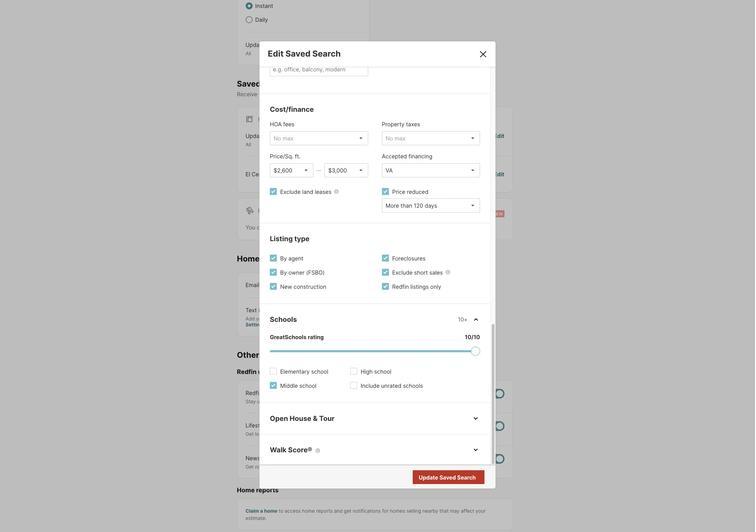 Task type: describe. For each thing, give the bounding box(es) containing it.
price
[[392, 188, 406, 195]]

newsletter
[[246, 455, 274, 462]]

home inside 'lifestyle & tips get local insights, home improvement tips, style and design resources.'
[[288, 431, 300, 437]]

home,
[[398, 399, 413, 405]]

improvement
[[302, 431, 331, 437]]

hoa fees
[[270, 121, 295, 128]]

text
[[246, 307, 257, 314]]

1 vertical spatial update
[[246, 133, 265, 140]]

saved inside button
[[440, 474, 456, 481]]

search for edit saved search
[[313, 49, 341, 59]]

1 all from the top
[[246, 50, 251, 56]]

emails for other emails
[[261, 350, 287, 360]]

10 /10
[[465, 334, 480, 341]]

edit saved search
[[268, 49, 341, 59]]

e.g. office, balcony, modern text field
[[273, 66, 365, 73]]

price reduced
[[392, 188, 429, 195]]

1 the from the left
[[288, 464, 296, 470]]

sales
[[430, 269, 443, 276]]

updates
[[258, 369, 283, 376]]

for for searching
[[372, 224, 379, 231]]

real
[[342, 464, 350, 470]]

to access home reports and get notifications for homes selling nearby that may affect your estimate.
[[246, 508, 486, 521]]

text (sms)
[[246, 307, 274, 314]]

results
[[457, 475, 475, 481]]

include
[[361, 382, 380, 389]]

new construction
[[280, 283, 327, 290]]

0 horizontal spatial reports
[[256, 487, 279, 494]]

your inside saved searches receive timely notifications based on your preferred search filters.
[[336, 91, 347, 98]]

exclude for exclude short sales
[[392, 269, 413, 276]]

no results button
[[440, 471, 484, 485]]

home for claim a home
[[264, 508, 277, 514]]

edit for update types
[[494, 133, 505, 140]]

stay
[[246, 399, 256, 405]]

1
[[284, 171, 287, 178]]

create
[[268, 224, 285, 231]]

update inside button
[[419, 474, 438, 481]]

get inside newsletter from my agent get notified about the latest trends in the real estate market from your local redfin agent.
[[246, 464, 254, 470]]

edit button for update types
[[494, 132, 505, 148]]

listings
[[411, 283, 429, 290]]

Daily radio
[[246, 16, 253, 23]]

edit saved search dialog
[[260, 0, 496, 489]]

& inside open house & tour link
[[313, 415, 318, 423]]

1 types from the top
[[266, 41, 281, 48]]

construction
[[294, 283, 327, 290]]

home reports
[[237, 487, 279, 494]]

list box down reduced
[[382, 198, 480, 213]]

10+
[[458, 316, 468, 323]]

Instant radio
[[246, 2, 253, 9]]

local inside 'lifestyle & tips get local insights, home improvement tips, style and design resources.'
[[255, 431, 266, 437]]

account
[[308, 316, 328, 322]]

resources.
[[383, 431, 407, 437]]

high school
[[361, 368, 392, 375]]

by agent
[[280, 255, 304, 262]]

1 update types all from the top
[[246, 41, 281, 56]]

middle
[[280, 382, 298, 389]]

test
[[271, 171, 283, 178]]

2 the from the left
[[333, 464, 340, 470]]

school for middle school
[[300, 382, 317, 389]]

may
[[450, 508, 460, 514]]

property taxes
[[382, 121, 420, 128]]

listing
[[270, 235, 293, 243]]

claim a home
[[246, 508, 277, 514]]

& inside 'lifestyle & tips get local insights, home improvement tips, style and design resources.'
[[269, 422, 273, 429]]

exclude land leases
[[280, 188, 332, 195]]

list box up the ft.
[[270, 131, 368, 145]]

on for searches
[[328, 91, 334, 98]]

redfin's
[[289, 399, 307, 405]]

new
[[280, 283, 292, 290]]

2 update types all from the top
[[246, 133, 281, 148]]

timely
[[259, 91, 275, 98]]

price/sq.
[[270, 153, 294, 160]]

redfin for redfin listings only
[[392, 283, 409, 290]]

add your phone number in
[[246, 316, 308, 322]]

short
[[414, 269, 428, 276]]

searching
[[345, 224, 370, 231]]

10
[[465, 334, 472, 341]]

for for notifications
[[382, 508, 389, 514]]

house
[[290, 415, 312, 423]]

greatschools
[[270, 334, 307, 341]]

other
[[237, 350, 259, 360]]

date
[[270, 399, 281, 405]]

and inside to access home reports and get notifications for homes selling nearby that may affect your estimate.
[[334, 508, 343, 514]]

insights,
[[267, 431, 286, 437]]

price/sq. ft.
[[270, 153, 301, 160]]

selling
[[407, 508, 421, 514]]

—
[[317, 167, 322, 173]]

rent
[[271, 207, 285, 214]]

no for no emails
[[440, 171, 448, 178]]

trends
[[311, 464, 326, 470]]

owner
[[289, 269, 305, 276]]

type
[[295, 235, 310, 243]]

account settings link
[[246, 316, 328, 328]]

sale
[[271, 116, 284, 123]]

saved up 'listing type'
[[286, 224, 302, 231]]

redfin for redfin updates
[[237, 369, 257, 376]]

include unrated schools
[[361, 382, 423, 389]]

search
[[375, 91, 392, 98]]

searches inside saved searches receive timely notifications based on your preferred search filters.
[[263, 79, 299, 89]]

exclude short sales
[[392, 269, 443, 276]]

latest
[[297, 464, 310, 470]]

reports inside to access home reports and get notifications for homes selling nearby that may affect your estimate.
[[316, 508, 333, 514]]

agent. inside newsletter from my agent get notified about the latest trends in the real estate market from your local redfin agent.
[[435, 464, 450, 470]]

on for news
[[282, 399, 288, 405]]

instant
[[255, 2, 273, 9]]

redfin updates
[[237, 369, 283, 376]]

saved inside saved searches receive timely notifications based on your preferred search filters.
[[237, 79, 261, 89]]

walk score®
[[270, 446, 312, 454]]

1 vertical spatial a
[[260, 508, 263, 514]]

local inside newsletter from my agent get notified about the latest trends in the real estate market from your local redfin agent.
[[408, 464, 418, 470]]

score®
[[288, 446, 312, 454]]

only
[[431, 283, 441, 290]]

accepted
[[382, 153, 407, 160]]

listing type
[[270, 235, 310, 243]]

1 vertical spatial searches
[[304, 224, 328, 231]]

taxes
[[406, 121, 420, 128]]

2 types from the top
[[266, 133, 281, 140]]

filters.
[[394, 91, 410, 98]]

lifestyle & tips get local insights, home improvement tips, style and design resources.
[[246, 422, 407, 437]]

list box up financing
[[382, 131, 480, 145]]

to inside to access home reports and get notifications for homes selling nearby that may affect your estimate.
[[279, 508, 283, 514]]

leases
[[315, 188, 332, 195]]

update saved search button
[[413, 471, 485, 484]]



Task type: vqa. For each thing, say whether or not it's contained in the screenshot.
FORECLOSURES
yes



Task type: locate. For each thing, give the bounding box(es) containing it.
reports left 'get'
[[316, 508, 333, 514]]

1 horizontal spatial local
[[408, 464, 418, 470]]

0 horizontal spatial for
[[372, 224, 379, 231]]

0 vertical spatial update
[[246, 41, 265, 48]]

/10
[[472, 334, 480, 341]]

your right market on the bottom of page
[[396, 464, 406, 470]]

home left the tours
[[237, 254, 260, 264]]

exclude left land
[[280, 188, 301, 195]]

1 vertical spatial emails
[[261, 350, 287, 360]]

elementary
[[280, 368, 310, 375]]

for for for rent
[[258, 207, 269, 214]]

1 vertical spatial types
[[266, 133, 281, 140]]

account settings
[[246, 316, 328, 328]]

exclude down 'foreclosures' at the top of the page
[[392, 269, 413, 276]]

open
[[270, 415, 288, 423]]

el cerrito test 1
[[246, 171, 287, 178]]

how
[[353, 399, 362, 405]]

in right trends
[[327, 464, 331, 470]]

by for by agent
[[280, 255, 287, 262]]

1 get from the top
[[246, 431, 254, 437]]

home for home reports
[[237, 487, 255, 494]]

None checkbox
[[483, 422, 505, 431], [483, 454, 505, 464], [483, 422, 505, 431], [483, 454, 505, 464]]

redfin left listings
[[392, 283, 409, 290]]

affect
[[461, 508, 475, 514]]

for left hoa
[[258, 116, 269, 123]]

0 vertical spatial exclude
[[280, 188, 301, 195]]

by
[[280, 255, 287, 262], [280, 269, 287, 276]]

1 horizontal spatial &
[[313, 415, 318, 423]]

0 horizontal spatial on
[[282, 399, 288, 405]]

in right number
[[302, 316, 306, 322]]

your inside to access home reports and get notifications for homes selling nearby that may affect your estimate.
[[476, 508, 486, 514]]

accepted financing
[[382, 153, 433, 160]]

0 horizontal spatial the
[[288, 464, 296, 470]]

on right date
[[282, 399, 288, 405]]

and right tools
[[321, 399, 330, 405]]

an
[[455, 399, 460, 405]]

0 vertical spatial local
[[255, 431, 266, 437]]

for inside to access home reports and get notifications for homes selling nearby that may affect your estimate.
[[382, 508, 389, 514]]

0 horizontal spatial agent.
[[435, 464, 450, 470]]

up
[[257, 399, 263, 405]]

based
[[310, 91, 326, 98]]

and right style on the bottom
[[356, 431, 365, 437]]

and inside 'lifestyle & tips get local insights, home improvement tips, style and design resources.'
[[356, 431, 365, 437]]

edit saved search element
[[268, 49, 471, 59]]

redfin for redfin news stay up to date on redfin's tools and features, how to buy or sell a home, and connect with an agent.
[[246, 390, 262, 397]]

open house & tour
[[270, 415, 335, 423]]

edit button for no emails
[[494, 170, 505, 178]]

searches up timely
[[263, 79, 299, 89]]

by down listing
[[280, 255, 287, 262]]

for right searching
[[372, 224, 379, 231]]

0 vertical spatial reports
[[256, 487, 279, 494]]

1 horizontal spatial for
[[382, 508, 389, 514]]

update down daily option
[[246, 41, 265, 48]]

0 vertical spatial by
[[280, 255, 287, 262]]

1 horizontal spatial on
[[328, 91, 334, 98]]

school
[[311, 368, 329, 375], [374, 368, 392, 375], [300, 382, 317, 389]]

by owner (fsbo)
[[280, 269, 325, 276]]

1 vertical spatial for
[[258, 207, 269, 214]]

home right access
[[302, 508, 315, 514]]

school for high school
[[374, 368, 392, 375]]

school for elementary school
[[311, 368, 329, 375]]

update types all down daily
[[246, 41, 281, 56]]

agent up latest
[[299, 455, 314, 462]]

other emails
[[237, 350, 287, 360]]

1 vertical spatial from
[[384, 464, 395, 470]]

by for by owner (fsbo)
[[280, 269, 287, 276]]

from up about
[[276, 455, 288, 462]]

0 vertical spatial for
[[258, 116, 269, 123]]

0 horizontal spatial local
[[255, 431, 266, 437]]

0 vertical spatial update types all
[[246, 41, 281, 56]]

agent up owner
[[289, 255, 304, 262]]

home for to access home reports and get notifications for homes selling nearby that may affect your estimate.
[[302, 508, 315, 514]]

0 vertical spatial edit
[[268, 49, 284, 59]]

0 vertical spatial notifications
[[276, 91, 308, 98]]

redfin up the update saved search
[[420, 464, 434, 470]]

estate
[[351, 464, 366, 470]]

open house & tour link
[[270, 414, 480, 424]]

tips
[[274, 422, 284, 429]]

cerrito
[[252, 171, 270, 178]]

0 vertical spatial from
[[276, 455, 288, 462]]

1 vertical spatial update types all
[[246, 133, 281, 148]]

0 horizontal spatial a
[[260, 508, 263, 514]]

on inside saved searches receive timely notifications based on your preferred search filters.
[[328, 91, 334, 98]]

to left buy
[[363, 399, 368, 405]]

0 horizontal spatial emails
[[261, 350, 287, 360]]

0 vertical spatial all
[[246, 50, 251, 56]]

0 horizontal spatial in
[[302, 316, 306, 322]]

1 vertical spatial for
[[382, 508, 389, 514]]

notifications up cost/finance
[[276, 91, 308, 98]]

or
[[379, 399, 384, 405]]

search inside button
[[457, 474, 476, 481]]

local
[[255, 431, 266, 437], [408, 464, 418, 470]]

types down hoa
[[266, 133, 281, 140]]

1 horizontal spatial to
[[279, 508, 283, 514]]

exclude
[[280, 188, 301, 195], [392, 269, 413, 276]]

for for for sale
[[258, 116, 269, 123]]

emails for no emails
[[449, 171, 466, 178]]

0 horizontal spatial from
[[276, 455, 288, 462]]

1 for from the top
[[258, 116, 269, 123]]

None range field
[[270, 347, 480, 356]]

2 vertical spatial update
[[419, 474, 438, 481]]

claim
[[246, 508, 259, 514]]

0 vertical spatial edit button
[[494, 132, 505, 148]]

home
[[237, 254, 260, 264], [237, 487, 255, 494]]

redfin up stay
[[246, 390, 262, 397]]

agent. up the update saved search
[[435, 464, 450, 470]]

list box right —
[[325, 163, 368, 177]]

access
[[285, 508, 301, 514]]

hoa
[[270, 121, 282, 128]]

you
[[246, 224, 255, 231]]

connect
[[424, 399, 442, 405]]

1 vertical spatial exclude
[[392, 269, 413, 276]]

get down newsletter
[[246, 464, 254, 470]]

0 horizontal spatial exclude
[[280, 188, 301, 195]]

2 all from the top
[[246, 142, 251, 148]]

redfin inside edit saved search dialog
[[392, 283, 409, 290]]

redfin inside newsletter from my agent get notified about the latest trends in the real estate market from your local redfin agent.
[[420, 464, 434, 470]]

for left "rent"
[[258, 207, 269, 214]]

all up el
[[246, 142, 251, 148]]

agent inside edit saved search dialog
[[289, 255, 304, 262]]

1 horizontal spatial notifications
[[353, 508, 381, 514]]

saved up e.g. office, balcony, modern text box
[[286, 49, 311, 59]]

receive
[[237, 91, 258, 98]]

1 horizontal spatial home
[[288, 431, 300, 437]]

update down for sale
[[246, 133, 265, 140]]

your inside newsletter from my agent get notified about the latest trends in the real estate market from your local redfin agent.
[[396, 464, 406, 470]]

middle school
[[280, 382, 317, 389]]

1 vertical spatial agent
[[299, 455, 314, 462]]

1 horizontal spatial a
[[394, 399, 397, 405]]

1 vertical spatial by
[[280, 269, 287, 276]]

0 vertical spatial no
[[440, 171, 448, 178]]

list box down the ft.
[[270, 163, 314, 177]]

schools
[[403, 382, 423, 389]]

types
[[266, 41, 281, 48], [266, 133, 281, 140]]

0 vertical spatial search
[[313, 49, 341, 59]]

1 horizontal spatial the
[[333, 464, 340, 470]]

for sale
[[258, 116, 284, 123]]

you can create saved searches while searching for
[[246, 224, 381, 231]]

rating
[[308, 334, 324, 341]]

exclude for exclude land leases
[[280, 188, 301, 195]]

and left 'get'
[[334, 508, 343, 514]]

get down lifestyle
[[246, 431, 254, 437]]

0 horizontal spatial search
[[313, 49, 341, 59]]

searches up type
[[304, 224, 328, 231]]

on inside 'redfin news stay up to date on redfin's tools and features, how to buy or sell a home, and connect with an agent.'
[[282, 399, 288, 405]]

reports up claim a home
[[256, 487, 279, 494]]

for
[[372, 224, 379, 231], [382, 508, 389, 514]]

0 vertical spatial agent
[[289, 255, 304, 262]]

1 vertical spatial no
[[448, 475, 456, 481]]

1 edit button from the top
[[494, 132, 505, 148]]

1 horizontal spatial no
[[448, 475, 456, 481]]

1 vertical spatial home
[[237, 487, 255, 494]]

2 horizontal spatial home
[[302, 508, 315, 514]]

no for no results
[[448, 475, 456, 481]]

estimate.
[[246, 515, 267, 521]]

your
[[336, 91, 347, 98], [256, 316, 266, 322], [396, 464, 406, 470], [476, 508, 486, 514]]

2 vertical spatial edit
[[494, 171, 505, 178]]

1 horizontal spatial search
[[457, 474, 476, 481]]

agent inside newsletter from my agent get notified about the latest trends in the real estate market from your local redfin agent.
[[299, 455, 314, 462]]

school right the "elementary"
[[311, 368, 329, 375]]

1 horizontal spatial in
[[327, 464, 331, 470]]

home inside to access home reports and get notifications for homes selling nearby that may affect your estimate.
[[302, 508, 315, 514]]

while
[[330, 224, 343, 231]]

with
[[444, 399, 453, 405]]

0 vertical spatial for
[[372, 224, 379, 231]]

2 by from the top
[[280, 269, 287, 276]]

1 vertical spatial reports
[[316, 508, 333, 514]]

settings
[[246, 322, 266, 328]]

agent. inside 'redfin news stay up to date on redfin's tools and features, how to buy or sell a home, and connect with an agent.'
[[462, 399, 476, 405]]

1 horizontal spatial emails
[[449, 171, 466, 178]]

1 vertical spatial local
[[408, 464, 418, 470]]

your right affect
[[476, 508, 486, 514]]

saved
[[286, 49, 311, 59], [237, 79, 261, 89], [286, 224, 302, 231], [440, 474, 456, 481]]

get
[[344, 508, 352, 514]]

update types all down hoa
[[246, 133, 281, 148]]

1 vertical spatial search
[[457, 474, 476, 481]]

news
[[264, 390, 278, 397]]

agent. right an
[[462, 399, 476, 405]]

no results
[[448, 475, 475, 481]]

home for home tours
[[237, 254, 260, 264]]

list box
[[270, 131, 368, 145], [382, 131, 480, 145], [270, 163, 314, 177], [325, 163, 368, 177], [382, 163, 480, 177], [382, 198, 480, 213]]

and
[[321, 399, 330, 405], [414, 399, 422, 405], [356, 431, 365, 437], [334, 508, 343, 514]]

your up settings
[[256, 316, 266, 322]]

2 home from the top
[[237, 487, 255, 494]]

0 horizontal spatial searches
[[263, 79, 299, 89]]

style
[[344, 431, 355, 437]]

0 vertical spatial on
[[328, 91, 334, 98]]

0 vertical spatial agent.
[[462, 399, 476, 405]]

none range field inside edit saved search dialog
[[270, 347, 480, 356]]

2 for from the top
[[258, 207, 269, 214]]

on right based
[[328, 91, 334, 98]]

1 home from the top
[[237, 254, 260, 264]]

buy
[[369, 399, 378, 405]]

edit button
[[494, 132, 505, 148], [494, 170, 505, 178]]

to left access
[[279, 508, 283, 514]]

by left owner
[[280, 269, 287, 276]]

a
[[394, 399, 397, 405], [260, 508, 263, 514]]

& left tour
[[313, 415, 318, 423]]

the left real
[[333, 464, 340, 470]]

1 by from the top
[[280, 255, 287, 262]]

& left tips
[[269, 422, 273, 429]]

2 horizontal spatial to
[[363, 399, 368, 405]]

1 vertical spatial edit
[[494, 133, 505, 140]]

get inside 'lifestyle & tips get local insights, home improvement tips, style and design resources.'
[[246, 431, 254, 437]]

(sms)
[[258, 307, 274, 314]]

a inside 'redfin news stay up to date on redfin's tools and features, how to buy or sell a home, and connect with an agent.'
[[394, 399, 397, 405]]

search for update saved search
[[457, 474, 476, 481]]

redfin down 'other'
[[237, 369, 257, 376]]

get
[[246, 431, 254, 437], [246, 464, 254, 470]]

saved up receive on the top left of the page
[[237, 79, 261, 89]]

0 vertical spatial in
[[302, 316, 306, 322]]

1 vertical spatial notifications
[[353, 508, 381, 514]]

fees
[[283, 121, 295, 128]]

reduced
[[407, 188, 429, 195]]

and right the home,
[[414, 399, 422, 405]]

walk
[[270, 446, 287, 454]]

tips,
[[333, 431, 343, 437]]

home up claim
[[237, 487, 255, 494]]

0 vertical spatial types
[[266, 41, 281, 48]]

1 vertical spatial get
[[246, 464, 254, 470]]

no
[[440, 171, 448, 178], [448, 475, 456, 481]]

2 get from the top
[[246, 464, 254, 470]]

schools
[[270, 315, 297, 324]]

update left the "no results"
[[419, 474, 438, 481]]

to right up
[[264, 399, 269, 405]]

no emails
[[440, 171, 466, 178]]

the down my
[[288, 464, 296, 470]]

school down elementary school
[[300, 382, 317, 389]]

a right sell
[[394, 399, 397, 405]]

for
[[258, 116, 269, 123], [258, 207, 269, 214]]

None checkbox
[[483, 389, 505, 399]]

saved left results
[[440, 474, 456, 481]]

agent.
[[462, 399, 476, 405], [435, 464, 450, 470]]

no inside no results button
[[448, 475, 456, 481]]

property
[[382, 121, 405, 128]]

your left preferred
[[336, 91, 347, 98]]

edit inside edit saved search dialog
[[268, 49, 284, 59]]

0 vertical spatial emails
[[449, 171, 466, 178]]

a up estimate.
[[260, 508, 263, 514]]

from right market on the bottom of page
[[384, 464, 395, 470]]

update saved search
[[419, 474, 476, 481]]

0 horizontal spatial to
[[264, 399, 269, 405]]

0 vertical spatial searches
[[263, 79, 299, 89]]

in inside newsletter from my agent get notified about the latest trends in the real estate market from your local redfin agent.
[[327, 464, 331, 470]]

notifications inside saved searches receive timely notifications based on your preferred search filters.
[[276, 91, 308, 98]]

tools
[[309, 399, 320, 405]]

types down daily
[[266, 41, 281, 48]]

1 horizontal spatial agent.
[[462, 399, 476, 405]]

to
[[264, 399, 269, 405], [363, 399, 368, 405], [279, 508, 283, 514]]

1 vertical spatial in
[[327, 464, 331, 470]]

1 vertical spatial on
[[282, 399, 288, 405]]

redfin listings only
[[392, 283, 441, 290]]

my
[[289, 455, 297, 462]]

0 horizontal spatial notifications
[[276, 91, 308, 98]]

search
[[313, 49, 341, 59], [457, 474, 476, 481]]

0 horizontal spatial &
[[269, 422, 273, 429]]

update types all
[[246, 41, 281, 56], [246, 133, 281, 148]]

for rent
[[258, 207, 285, 214]]

1 horizontal spatial reports
[[316, 508, 333, 514]]

all down daily option
[[246, 50, 251, 56]]

tours
[[262, 254, 282, 264]]

1 horizontal spatial searches
[[304, 224, 328, 231]]

2 edit button from the top
[[494, 170, 505, 178]]

foreclosures
[[392, 255, 426, 262]]

redfin news stay up to date on redfin's tools and features, how to buy or sell a home, and connect with an agent.
[[246, 390, 476, 405]]

redfin inside 'redfin news stay up to date on redfin's tools and features, how to buy or sell a home, and connect with an agent.'
[[246, 390, 262, 397]]

0 vertical spatial get
[[246, 431, 254, 437]]

1 horizontal spatial from
[[384, 464, 395, 470]]

school right high
[[374, 368, 392, 375]]

0 horizontal spatial no
[[440, 171, 448, 178]]

1 vertical spatial edit button
[[494, 170, 505, 178]]

the
[[288, 464, 296, 470], [333, 464, 340, 470]]

0 horizontal spatial home
[[264, 508, 277, 514]]

1 vertical spatial all
[[246, 142, 251, 148]]

home up walk score® at the left of the page
[[288, 431, 300, 437]]

0 vertical spatial home
[[237, 254, 260, 264]]

notifications right 'get'
[[353, 508, 381, 514]]

0 vertical spatial a
[[394, 399, 397, 405]]

edit for no emails
[[494, 171, 505, 178]]

list box down financing
[[382, 163, 480, 177]]

home up estimate.
[[264, 508, 277, 514]]

for left homes
[[382, 508, 389, 514]]

1 vertical spatial agent.
[[435, 464, 450, 470]]

1 horizontal spatial exclude
[[392, 269, 413, 276]]

notifications inside to access home reports and get notifications for homes selling nearby that may affect your estimate.
[[353, 508, 381, 514]]



